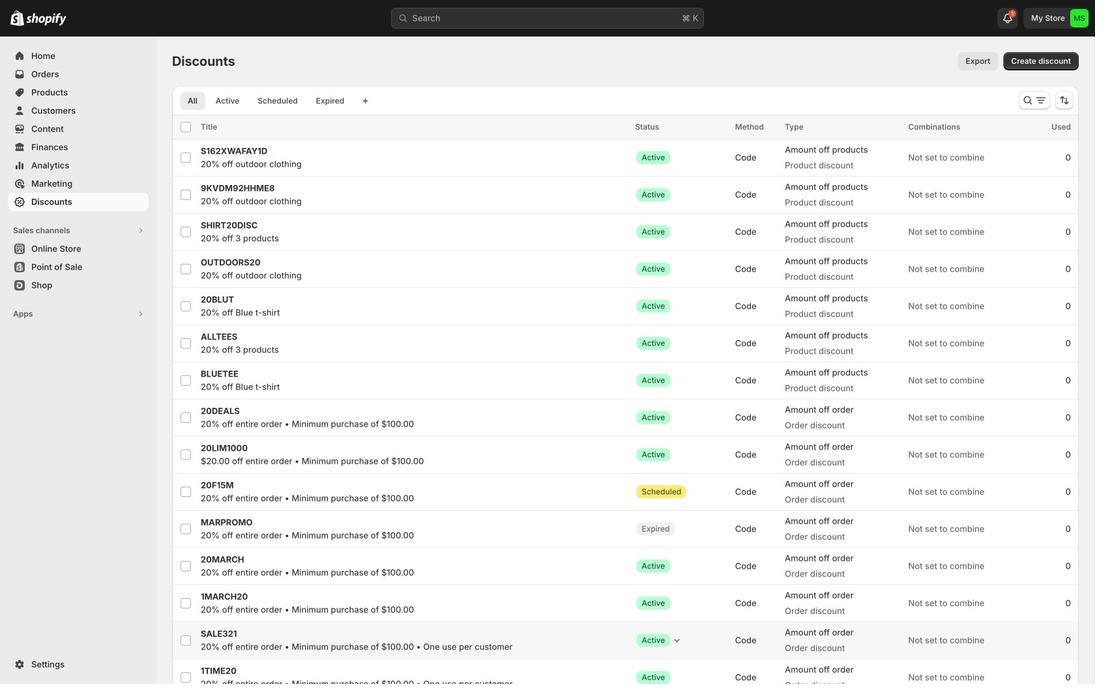 Task type: locate. For each thing, give the bounding box(es) containing it.
shopify image
[[10, 10, 24, 26]]

tab list
[[177, 91, 355, 110]]



Task type: vqa. For each thing, say whether or not it's contained in the screenshot.
Advertising to the left
no



Task type: describe. For each thing, give the bounding box(es) containing it.
my store image
[[1071, 9, 1089, 27]]

shopify image
[[26, 13, 67, 26]]



